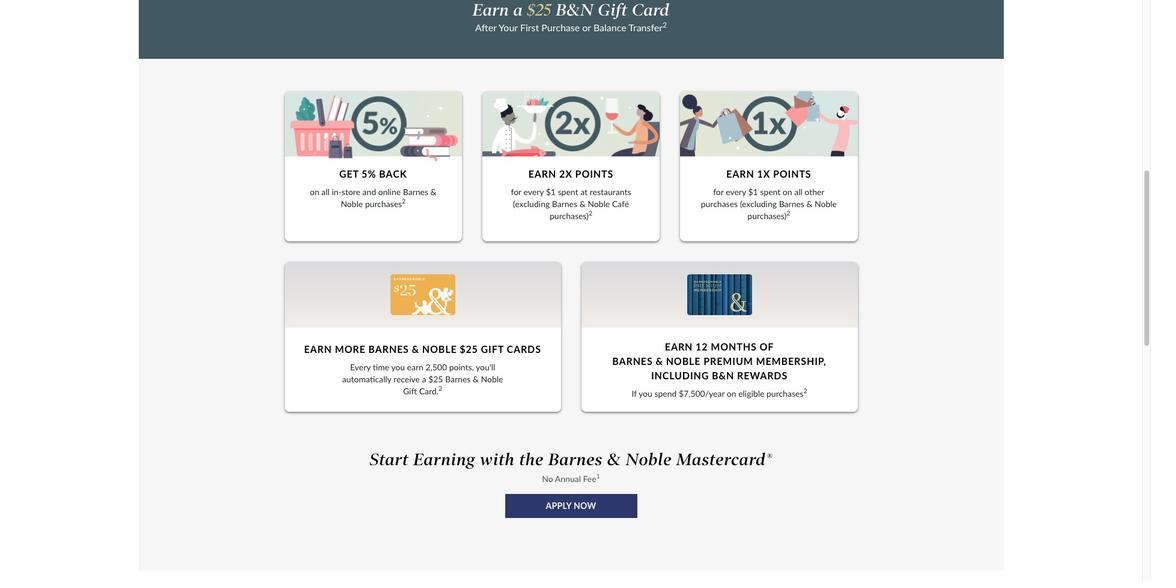 Task type: describe. For each thing, give the bounding box(es) containing it.
$7,500/year
[[679, 389, 725, 399]]

a
[[422, 374, 427, 384]]

barnes inside earn 12 months of barnes & noble premium membership, including b&n rewards
[[613, 356, 653, 367]]

time
[[373, 362, 390, 372]]

spend
[[655, 389, 677, 399]]

of
[[760, 341, 774, 353]]

balance
[[594, 21, 627, 33]]

if you spend $7,500/year on eligible purchases 2
[[632, 388, 808, 399]]

or
[[583, 21, 591, 33]]

barnes inside every time you earn 2,500 points, you'll automatically receive a $25 barnes & noble gift card.
[[445, 374, 471, 384]]

earn 2x points
[[529, 168, 614, 180]]

earn 12 months of barnes & noble premium membership, including b&n rewards
[[613, 341, 827, 381]]

on for 2
[[727, 389, 737, 399]]

no
[[542, 474, 553, 484]]

after your first purchase or balance transfer 2
[[475, 20, 667, 33]]

eligible
[[739, 389, 765, 399]]

earn for 1x
[[727, 168, 755, 180]]

get
[[339, 168, 359, 180]]

get 5% back image for 5%
[[285, 91, 462, 162]]

annual
[[555, 474, 581, 484]]

store
[[342, 187, 361, 197]]

spent for 1x
[[761, 187, 781, 197]]

receive
[[394, 374, 420, 384]]

every for earn 2x points
[[524, 187, 544, 197]]

barnes & noble premium membership card image
[[687, 274, 752, 315]]

months
[[711, 341, 757, 353]]

purchases) inside for every $1 spent at restaurants (excluding barnes & noble café purchases)
[[550, 211, 589, 221]]

earn for more
[[304, 344, 332, 355]]

you'll
[[476, 362, 495, 372]]

earn 1x points
[[727, 168, 812, 180]]

transfer
[[629, 21, 663, 33]]

purchases inside on all in-store and online barnes & noble purchases
[[365, 199, 402, 209]]

noble inside for every $1 spent at restaurants (excluding barnes & noble café purchases)
[[588, 199, 610, 209]]

after
[[475, 21, 497, 33]]

points for earn 2x points
[[576, 168, 614, 180]]

noble inside earn 12 months of barnes & noble premium membership, including b&n rewards
[[666, 356, 701, 367]]

in-
[[332, 187, 342, 197]]

including
[[652, 370, 709, 381]]

barnes inside for every $1 spent on all other purchases (excluding barnes & noble purchases)
[[779, 199, 805, 209]]

apply
[[546, 501, 572, 511]]

2 for earn 2x points
[[589, 210, 593, 217]]

gift card.
[[403, 386, 439, 397]]

the
[[520, 450, 544, 470]]

all inside on all in-store and online barnes & noble purchases
[[322, 187, 330, 197]]

earn for 12
[[665, 341, 693, 353]]

automatically
[[342, 374, 392, 384]]

12
[[696, 341, 708, 353]]

purchase
[[542, 21, 580, 33]]

2 inside if you spend $7,500/year on eligible purchases 2
[[804, 388, 808, 395]]

café
[[612, 199, 629, 209]]

other
[[805, 187, 825, 197]]

2x
[[560, 168, 573, 180]]

for every $1 spent on all other purchases (excluding barnes & noble purchases)
[[701, 187, 837, 221]]

$25 inside every time you earn 2,500 points, you'll automatically receive a $25 barnes & noble gift card.
[[429, 374, 443, 384]]

for every $1 spent at restaurants (excluding barnes & noble café purchases)
[[511, 187, 631, 221]]



Task type: vqa. For each thing, say whether or not it's contained in the screenshot.
purchases
yes



Task type: locate. For each thing, give the bounding box(es) containing it.
online
[[378, 187, 401, 197]]

back
[[379, 168, 407, 180]]

apply now link
[[505, 494, 637, 519]]

2 for earn 1x points
[[787, 210, 791, 217]]

on inside for every $1 spent on all other purchases (excluding barnes & noble purchases)
[[783, 187, 793, 197]]

barnes up if on the bottom of page
[[613, 356, 653, 367]]

first
[[520, 21, 539, 33]]

purchases
[[365, 199, 402, 209], [701, 199, 738, 209], [767, 389, 804, 399]]

2 spent from the left
[[761, 187, 781, 197]]

you
[[391, 362, 405, 372], [639, 389, 653, 399]]

on all in-store and online barnes & noble purchases
[[310, 187, 437, 209]]

all
[[322, 187, 330, 197], [795, 187, 803, 197]]

(excluding down earn 2x points
[[513, 199, 550, 209]]

spent
[[558, 187, 579, 197], [761, 187, 781, 197]]

0 horizontal spatial you
[[391, 362, 405, 372]]

0 horizontal spatial get 5% back image
[[285, 91, 462, 162]]

$25 right 'a'
[[429, 374, 443, 384]]

1x
[[758, 168, 771, 180]]

(excluding inside for every $1 spent on all other purchases (excluding barnes & noble purchases)
[[740, 199, 777, 209]]

2 right balance
[[663, 20, 667, 29]]

purchases down online
[[365, 199, 402, 209]]

purchases inside if you spend $7,500/year on eligible purchases 2
[[767, 389, 804, 399]]

noble inside every time you earn 2,500 points, you'll automatically receive a $25 barnes & noble gift card.
[[481, 374, 503, 384]]

(excluding
[[513, 199, 550, 209], [740, 199, 777, 209]]

points for earn 1x points
[[774, 168, 812, 180]]

purchases inside for every $1 spent on all other purchases (excluding barnes & noble purchases)
[[701, 199, 738, 209]]

2 for get 5% back
[[402, 198, 406, 205]]

points up at
[[576, 168, 614, 180]]

2 down 2,500
[[439, 386, 442, 393]]

2 horizontal spatial on
[[783, 187, 793, 197]]

0 horizontal spatial spent
[[558, 187, 579, 197]]

2
[[663, 20, 667, 29], [402, 198, 406, 205], [589, 210, 593, 217], [787, 210, 791, 217], [439, 386, 442, 393], [804, 388, 808, 395]]

on left eligible
[[727, 389, 737, 399]]

1 get 5% back image from the left
[[285, 91, 462, 162]]

get 5% back
[[339, 168, 407, 180]]

b&n rewards
[[712, 370, 788, 381]]

noble inside start earning with the barnes & noble mastercard® no annual fee 1
[[626, 450, 672, 470]]

2 inside after your first purchase or balance transfer 2
[[663, 20, 667, 29]]

$1 for 2x
[[546, 187, 556, 197]]

0 horizontal spatial $25
[[429, 374, 443, 384]]

1 horizontal spatial you
[[639, 389, 653, 399]]

1 all from the left
[[322, 187, 330, 197]]

1 horizontal spatial all
[[795, 187, 803, 197]]

you up receive
[[391, 362, 405, 372]]

every
[[350, 362, 371, 372]]

& inside start earning with the barnes & noble mastercard® no annual fee 1
[[608, 450, 621, 470]]

purchases) inside for every $1 spent on all other purchases (excluding barnes & noble purchases)
[[748, 211, 787, 221]]

every down earn 2x points
[[524, 187, 544, 197]]

and
[[363, 187, 376, 197]]

1 vertical spatial $25
[[429, 374, 443, 384]]

$1
[[546, 187, 556, 197], [749, 187, 758, 197]]

2 all from the left
[[795, 187, 803, 197]]

every inside for every $1 spent on all other purchases (excluding barnes & noble purchases)
[[726, 187, 746, 197]]

every
[[524, 187, 544, 197], [726, 187, 746, 197]]

on down earn 1x points at the top of page
[[783, 187, 793, 197]]

barnes right online
[[403, 187, 429, 197]]

every for earn 1x points
[[726, 187, 746, 197]]

0 vertical spatial $25
[[460, 344, 478, 355]]

every time you earn 2,500 points, you'll automatically receive a $25 barnes & noble gift card.
[[342, 362, 503, 397]]

for inside for every $1 spent at restaurants (excluding barnes & noble café purchases)
[[511, 187, 522, 197]]

$25 up points,
[[460, 344, 478, 355]]

barnes inside on all in-store and online barnes & noble purchases
[[403, 187, 429, 197]]

purchases) down at
[[550, 211, 589, 221]]

1 horizontal spatial get 5% back image
[[483, 91, 660, 162]]

0 vertical spatial you
[[391, 362, 405, 372]]

earn left '1x'
[[727, 168, 755, 180]]

spent inside for every $1 spent on all other purchases (excluding barnes & noble purchases)
[[761, 187, 781, 197]]

you inside if you spend $7,500/year on eligible purchases 2
[[639, 389, 653, 399]]

all left other
[[795, 187, 803, 197]]

2 purchases) from the left
[[748, 211, 787, 221]]

& inside earn 12 months of barnes & noble premium membership, including b&n rewards
[[656, 356, 664, 367]]

earn more barnes & noble $25 gift cards
[[304, 344, 541, 355]]

apply now
[[546, 501, 597, 511]]

barnes
[[403, 187, 429, 197], [552, 199, 578, 209], [779, 199, 805, 209], [369, 344, 409, 355], [613, 356, 653, 367], [445, 374, 471, 384], [549, 450, 603, 470]]

barnes & noble $25 gift card image
[[390, 274, 455, 315]]

noble
[[341, 199, 363, 209], [588, 199, 610, 209], [815, 199, 837, 209], [422, 344, 457, 355], [666, 356, 701, 367], [481, 374, 503, 384], [626, 450, 672, 470]]

0 horizontal spatial purchases)
[[550, 211, 589, 221]]

points,
[[449, 362, 474, 372]]

& inside for every $1 spent at restaurants (excluding barnes & noble café purchases)
[[580, 199, 586, 209]]

2 horizontal spatial get 5% back image
[[681, 91, 858, 162]]

1 for from the left
[[511, 187, 522, 197]]

on left in-
[[310, 187, 319, 197]]

points right '1x'
[[774, 168, 812, 180]]

$1 inside for every $1 spent at restaurants (excluding barnes & noble café purchases)
[[546, 187, 556, 197]]

&
[[431, 187, 437, 197], [580, 199, 586, 209], [807, 199, 813, 209], [412, 344, 420, 355], [656, 356, 664, 367], [473, 374, 479, 384], [608, 450, 621, 470]]

barnes down earn 1x points at the top of page
[[779, 199, 805, 209]]

barnes down points,
[[445, 374, 471, 384]]

0 horizontal spatial for
[[511, 187, 522, 197]]

& inside on all in-store and online barnes & noble purchases
[[431, 187, 437, 197]]

start
[[370, 450, 409, 470]]

0 horizontal spatial on
[[310, 187, 319, 197]]

$1 down earn 2x points
[[546, 187, 556, 197]]

you inside every time you earn 2,500 points, you'll automatically receive a $25 barnes & noble gift card.
[[391, 362, 405, 372]]

spent down earn 1x points at the top of page
[[761, 187, 781, 197]]

0 horizontal spatial points
[[576, 168, 614, 180]]

0 horizontal spatial $1
[[546, 187, 556, 197]]

earn inside earn 12 months of barnes & noble premium membership, including b&n rewards
[[665, 341, 693, 353]]

1 horizontal spatial $1
[[749, 187, 758, 197]]

spent inside for every $1 spent at restaurants (excluding barnes & noble café purchases)
[[558, 187, 579, 197]]

0 horizontal spatial all
[[322, 187, 330, 197]]

get 5% back image for 2x
[[483, 91, 660, 162]]

2 horizontal spatial purchases
[[767, 389, 804, 399]]

your
[[499, 21, 518, 33]]

2 points from the left
[[774, 168, 812, 180]]

gift cards
[[481, 344, 541, 355]]

restaurants
[[590, 187, 631, 197]]

for
[[511, 187, 522, 197], [714, 187, 724, 197]]

get 5% back image up earn 1x points at the top of page
[[681, 91, 858, 162]]

(excluding down '1x'
[[740, 199, 777, 209]]

2 for from the left
[[714, 187, 724, 197]]

on
[[310, 187, 319, 197], [783, 187, 793, 197], [727, 389, 737, 399]]

1 horizontal spatial purchases
[[701, 199, 738, 209]]

1 horizontal spatial points
[[774, 168, 812, 180]]

2,500
[[426, 362, 447, 372]]

3 get 5% back image from the left
[[681, 91, 858, 162]]

1 horizontal spatial purchases)
[[748, 211, 787, 221]]

get 5% back image for 1x
[[681, 91, 858, 162]]

purchases)
[[550, 211, 589, 221], [748, 211, 787, 221]]

purchases) down earn 1x points at the top of page
[[748, 211, 787, 221]]

mastercard®
[[677, 450, 773, 470]]

5%
[[362, 168, 376, 180]]

2 down earn 1x points at the top of page
[[787, 210, 791, 217]]

you right if on the bottom of page
[[639, 389, 653, 399]]

purchases down earn 1x points at the top of page
[[701, 199, 738, 209]]

& inside every time you earn 2,500 points, you'll automatically receive a $25 barnes & noble gift card.
[[473, 374, 479, 384]]

get 5% back image up get 5% back
[[285, 91, 462, 162]]

1 every from the left
[[524, 187, 544, 197]]

2 for earn more barnes & noble $25 gift cards
[[439, 386, 442, 393]]

$1 for 1x
[[749, 187, 758, 197]]

1 horizontal spatial $25
[[460, 344, 478, 355]]

0 horizontal spatial purchases
[[365, 199, 402, 209]]

more
[[335, 344, 366, 355]]

earn left more
[[304, 344, 332, 355]]

every inside for every $1 spent at restaurants (excluding barnes & noble café purchases)
[[524, 187, 544, 197]]

spent left at
[[558, 187, 579, 197]]

start earning with the barnes & noble mastercard® no annual fee 1
[[370, 450, 773, 484]]

1
[[597, 473, 600, 481]]

$1 inside for every $1 spent on all other purchases (excluding barnes & noble purchases)
[[749, 187, 758, 197]]

fee
[[583, 474, 597, 484]]

earn left 2x
[[529, 168, 557, 180]]

for for earn 1x points
[[714, 187, 724, 197]]

premium
[[704, 356, 754, 367]]

get 5% back image up earn 2x points
[[483, 91, 660, 162]]

noble inside on all in-store and online barnes & noble purchases
[[341, 199, 363, 209]]

spent for 2x
[[558, 187, 579, 197]]

0 horizontal spatial (excluding
[[513, 199, 550, 209]]

for inside for every $1 spent on all other purchases (excluding barnes & noble purchases)
[[714, 187, 724, 197]]

2 down "restaurants"
[[589, 210, 593, 217]]

barnes up the annual
[[549, 450, 603, 470]]

barnes up time
[[369, 344, 409, 355]]

purchases down membership, at the right bottom of page
[[767, 389, 804, 399]]

on for purchases
[[783, 187, 793, 197]]

2 down membership, at the right bottom of page
[[804, 388, 808, 395]]

2 every from the left
[[726, 187, 746, 197]]

get 5% back image
[[285, 91, 462, 162], [483, 91, 660, 162], [681, 91, 858, 162]]

1 points from the left
[[576, 168, 614, 180]]

at
[[581, 187, 588, 197]]

all left in-
[[322, 187, 330, 197]]

now
[[574, 501, 597, 511]]

(excluding inside for every $1 spent at restaurants (excluding barnes & noble café purchases)
[[513, 199, 550, 209]]

1 horizontal spatial on
[[727, 389, 737, 399]]

1 vertical spatial you
[[639, 389, 653, 399]]

2 $1 from the left
[[749, 187, 758, 197]]

earn for 2x
[[529, 168, 557, 180]]

earn
[[407, 362, 424, 372]]

1 (excluding from the left
[[513, 199, 550, 209]]

noble inside for every $1 spent on all other purchases (excluding barnes & noble purchases)
[[815, 199, 837, 209]]

& inside for every $1 spent on all other purchases (excluding barnes & noble purchases)
[[807, 199, 813, 209]]

$1 down '1x'
[[749, 187, 758, 197]]

on inside on all in-store and online barnes & noble purchases
[[310, 187, 319, 197]]

earn left 12
[[665, 341, 693, 353]]

barnes inside for every $1 spent at restaurants (excluding barnes & noble café purchases)
[[552, 199, 578, 209]]

$25
[[460, 344, 478, 355], [429, 374, 443, 384]]

0 horizontal spatial every
[[524, 187, 544, 197]]

every down earn 1x points at the top of page
[[726, 187, 746, 197]]

earning
[[414, 450, 476, 470]]

all inside for every $1 spent on all other purchases (excluding barnes & noble purchases)
[[795, 187, 803, 197]]

1 horizontal spatial spent
[[761, 187, 781, 197]]

membership,
[[756, 356, 827, 367]]

1 horizontal spatial every
[[726, 187, 746, 197]]

earn
[[529, 168, 557, 180], [727, 168, 755, 180], [665, 341, 693, 353], [304, 344, 332, 355]]

barnes inside start earning with the barnes & noble mastercard® no annual fee 1
[[549, 450, 603, 470]]

1 horizontal spatial (excluding
[[740, 199, 777, 209]]

1 purchases) from the left
[[550, 211, 589, 221]]

1 horizontal spatial for
[[714, 187, 724, 197]]

2 (excluding from the left
[[740, 199, 777, 209]]

barnes down 2x
[[552, 199, 578, 209]]

with
[[480, 450, 515, 470]]

1 spent from the left
[[558, 187, 579, 197]]

2 get 5% back image from the left
[[483, 91, 660, 162]]

on inside if you spend $7,500/year on eligible purchases 2
[[727, 389, 737, 399]]

points
[[576, 168, 614, 180], [774, 168, 812, 180]]

if
[[632, 389, 637, 399]]

2 down back
[[402, 198, 406, 205]]

1 $1 from the left
[[546, 187, 556, 197]]

for for earn 2x points
[[511, 187, 522, 197]]



